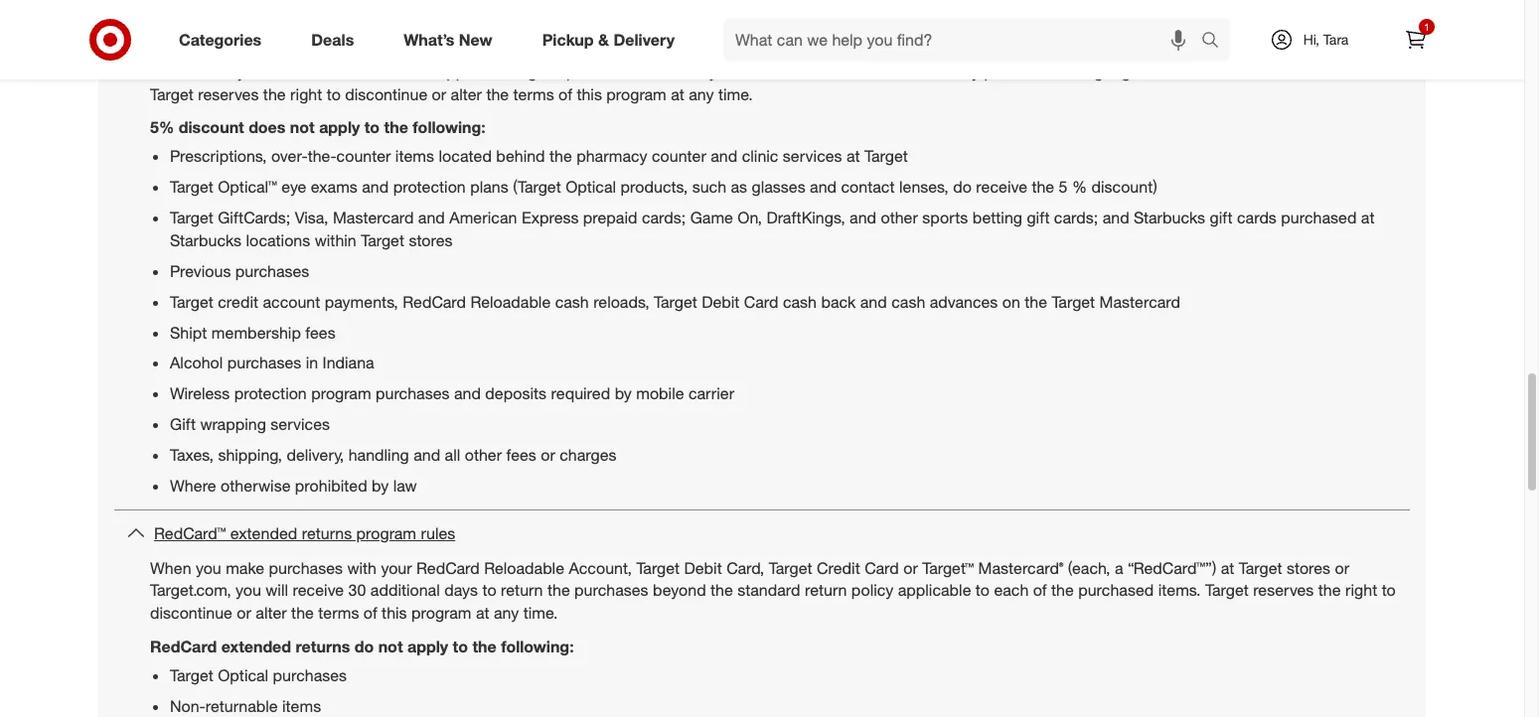 Task type: describe. For each thing, give the bounding box(es) containing it.
of down eligible
[[559, 84, 572, 104]]

tara
[[1324, 31, 1349, 48]]

exams
[[311, 177, 358, 197]]

gift inside when you use your redcard reloadable account, target debit card, target credit card or target™ mastercard® (each, a "redcard™") at target stores or target.com, you will receive 5% off on your purchases. if you use a redcard in the same purchase transaction with another form of payment, the 5% discount will apply only to the purchase amount tendered to your redcard. 5% discount applies to eligible purchases minus any other discounts and the value of any promotional target gift cards received in the transaction. target reserves the right to discontinue or alter the terms of this program at any time.
[[1122, 61, 1145, 81]]

2 horizontal spatial gift
[[1210, 208, 1233, 228]]

discontinue inside when you make purchases with your redcard reloadable account, target debit card, target credit card or target™ mastercard® (each, a "redcard™") at target stores or target.com, you will receive 30 additional days to return the purchases beyond the standard return policy applicable to each of the purchased items. target reserves the right to discontinue or alter the terms of this program at any time.
[[150, 604, 232, 623]]

wrapping
[[200, 414, 266, 434]]

you up tendered
[[196, 16, 221, 36]]

new
[[459, 29, 493, 49]]

mastercard® inside when you make purchases with your redcard reloadable account, target debit card, target credit card or target™ mastercard® (each, a "redcard™") at target stores or target.com, you will receive 30 additional days to return the purchases beyond the standard return policy applicable to each of the purchased items. target reserves the right to discontinue or alter the terms of this program at any time.
[[979, 558, 1064, 578]]

advances
[[930, 292, 998, 312]]

reloads,
[[593, 292, 650, 312]]

what's new link
[[387, 18, 517, 62]]

target.com, inside when you use your redcard reloadable account, target debit card, target credit card or target™ mastercard® (each, a "redcard™") at target stores or target.com, you will receive 5% off on your purchases. if you use a redcard in the same purchase transaction with another form of payment, the 5% discount will apply only to the purchase amount tendered to your redcard. 5% discount applies to eligible purchases minus any other discounts and the value of any promotional target gift cards received in the transaction. target reserves the right to discontinue or alter the terms of this program at any time.
[[1229, 16, 1310, 36]]

1 horizontal spatial starbucks
[[1134, 208, 1206, 228]]

policy
[[852, 581, 894, 601]]

alcohol purchases in indiana
[[170, 353, 374, 373]]

eligible
[[512, 61, 562, 81]]

5% up promotional at right top
[[1037, 39, 1061, 59]]

1 vertical spatial debit
[[702, 292, 740, 312]]

delivery
[[614, 29, 675, 49]]

1 horizontal spatial do
[[953, 177, 972, 197]]

2 vertical spatial other
[[465, 445, 502, 465]]

items.
[[1159, 581, 1201, 601]]

program inside redcard™ extended returns program rules dropdown button
[[356, 523, 416, 543]]

2 cash from the left
[[783, 292, 817, 312]]

search
[[1193, 31, 1240, 51]]

visa,
[[295, 208, 329, 228]]

1 horizontal spatial not
[[378, 637, 403, 657]]

hi,
[[1304, 31, 1320, 48]]

%
[[1072, 177, 1087, 197]]

purchases down redcard™ extended returns program rules
[[269, 558, 343, 578]]

target credit account payments, redcard reloadable cash reloads, target debit card cash back and cash advances on the target mastercard
[[170, 292, 1181, 312]]

non-
[[170, 697, 206, 717]]

"redcard™") inside when you use your redcard reloadable account, target debit card, target credit card or target™ mastercard® (each, a "redcard™") at target stores or target.com, you will receive 5% off on your purchases. if you use a redcard in the same purchase transaction with another form of payment, the 5% discount will apply only to the purchase amount tendered to your redcard. 5% discount applies to eligible purchases minus any other discounts and the value of any promotional target gift cards received in the transaction. target reserves the right to discontinue or alter the terms of this program at any time.
[[1003, 16, 1091, 36]]

1 vertical spatial items
[[282, 697, 321, 717]]

behind
[[496, 147, 545, 166]]

discontinue inside when you use your redcard reloadable account, target debit card, target credit card or target™ mastercard® (each, a "redcard™") at target stores or target.com, you will receive 5% off on your purchases. if you use a redcard in the same purchase transaction with another form of payment, the 5% discount will apply only to the purchase amount tendered to your redcard. 5% discount applies to eligible purchases minus any other discounts and the value of any promotional target gift cards received in the transaction. target reserves the right to discontinue or alter the terms of this program at any time.
[[345, 84, 428, 104]]

american
[[449, 208, 517, 228]]

prepaid
[[583, 208, 638, 228]]

located
[[439, 147, 492, 166]]

0 vertical spatial fees
[[305, 323, 336, 342]]

1 cards; from the left
[[642, 208, 686, 228]]

plans
[[470, 177, 509, 197]]

reloadable inside when you make purchases with your redcard reloadable account, target debit card, target credit card or target™ mastercard® (each, a "redcard™") at target stores or target.com, you will receive 30 additional days to return the purchases beyond the standard return policy applicable to each of the purchased items. target reserves the right to discontinue or alter the terms of this program at any time.
[[484, 558, 564, 578]]

on,
[[738, 208, 762, 228]]

2 horizontal spatial receive
[[976, 177, 1028, 197]]

returns for do
[[296, 637, 350, 657]]

receive inside when you make purchases with your redcard reloadable account, target debit card, target credit card or target™ mastercard® (each, a "redcard™") at target stores or target.com, you will receive 30 additional days to return the purchases beyond the standard return policy applicable to each of the purchased items. target reserves the right to discontinue or alter the terms of this program at any time.
[[293, 581, 344, 601]]

1 vertical spatial card
[[744, 292, 779, 312]]

credit inside when you use your redcard reloadable account, target debit card, target credit card or target™ mastercard® (each, a "redcard™") at target stores or target.com, you will receive 5% off on your purchases. if you use a redcard in the same purchase transaction with another form of payment, the 5% discount will apply only to the purchase amount tendered to your redcard. 5% discount applies to eligible purchases minus any other discounts and the value of any promotional target gift cards received in the transaction. target reserves the right to discontinue or alter the terms of this program at any time.
[[692, 16, 735, 36]]

reloadable for account,
[[359, 16, 439, 36]]

eye
[[281, 177, 306, 197]]

minus
[[645, 61, 688, 81]]

express
[[522, 208, 579, 228]]

non-returnable items
[[170, 697, 321, 717]]

1 cash from the left
[[555, 292, 589, 312]]

purchases inside when you use your redcard reloadable account, target debit card, target credit card or target™ mastercard® (each, a "redcard™") at target stores or target.com, you will receive 5% off on your purchases. if you use a redcard in the same purchase transaction with another form of payment, the 5% discount will apply only to the purchase amount tendered to your redcard. 5% discount applies to eligible purchases minus any other discounts and the value of any promotional target gift cards received in the transaction. target reserves the right to discontinue or alter the terms of this program at any time.
[[567, 61, 641, 81]]

received
[[1193, 61, 1254, 81]]

redcard right payments,
[[403, 292, 466, 312]]

program down "indiana"
[[311, 384, 371, 404]]

betting
[[973, 208, 1023, 228]]

1 vertical spatial following:
[[501, 637, 574, 657]]

cards inside when you use your redcard reloadable account, target debit card, target credit card or target™ mastercard® (each, a "redcard™") at target stores or target.com, you will receive 5% off on your purchases. if you use a redcard in the same purchase transaction with another form of payment, the 5% discount will apply only to the purchase amount tendered to your redcard. 5% discount applies to eligible purchases minus any other discounts and the value of any promotional target gift cards received in the transaction. target reserves the right to discontinue or alter the terms of this program at any time.
[[1149, 61, 1189, 81]]

2 horizontal spatial will
[[1344, 16, 1367, 36]]

1 purchase from the left
[[638, 39, 704, 59]]

5
[[1059, 177, 1068, 197]]

1 horizontal spatial mastercard
[[1100, 292, 1181, 312]]

target giftcards; visa, mastercard and american express prepaid cards; game on, draftkings, and other sports betting gift cards; and starbucks gift cards purchased at starbucks locations within target stores
[[170, 208, 1375, 250]]

applicable
[[898, 581, 971, 601]]

2 purchase from the left
[[1281, 39, 1347, 59]]

1 vertical spatial protection
[[234, 384, 307, 404]]

1 horizontal spatial fees
[[506, 445, 537, 465]]

previous
[[170, 261, 231, 281]]

law
[[393, 476, 417, 496]]

and left the american
[[418, 208, 445, 228]]

other inside target giftcards; visa, mastercard and american express prepaid cards; game on, draftkings, and other sports betting gift cards; and starbucks gift cards purchased at starbucks locations within target stores
[[881, 208, 918, 228]]

(each, inside when you use your redcard reloadable account, target debit card, target credit card or target™ mastercard® (each, a "redcard™") at target stores or target.com, you will receive 5% off on your purchases. if you use a redcard in the same purchase transaction with another form of payment, the 5% discount will apply only to the purchase amount tendered to your redcard. 5% discount applies to eligible purchases minus any other discounts and the value of any promotional target gift cards received in the transaction. target reserves the right to discontinue or alter the terms of this program at any time.
[[943, 16, 985, 36]]

only
[[1201, 39, 1231, 59]]

same
[[594, 39, 633, 59]]

target optical purchases
[[170, 666, 347, 686]]

2 vertical spatial apply
[[407, 637, 448, 657]]

at inside target giftcards; visa, mastercard and american express prepaid cards; game on, draftkings, and other sports betting gift cards; and starbucks gift cards purchased at starbucks locations within target stores
[[1361, 208, 1375, 228]]

deals
[[311, 29, 354, 49]]

shipt membership fees
[[170, 323, 336, 342]]

taxes, shipping, delivery, handling and all other fees or charges
[[170, 445, 617, 465]]

a inside when you make purchases with your redcard reloadable account, target debit card, target credit card or target™ mastercard® (each, a "redcard™") at target stores or target.com, you will receive 30 additional days to return the purchases beyond the standard return policy applicable to each of the purchased items. target reserves the right to discontinue or alter the terms of this program at any time.
[[1115, 558, 1124, 578]]

other inside when you use your redcard reloadable account, target debit card, target credit card or target™ mastercard® (each, a "redcard™") at target stores or target.com, you will receive 5% off on your purchases. if you use a redcard in the same purchase transaction with another form of payment, the 5% discount will apply only to the purchase amount tendered to your redcard. 5% discount applies to eligible purchases minus any other discounts and the value of any promotional target gift cards received in the transaction. target reserves the right to discontinue or alter the terms of this program at any time.
[[722, 61, 759, 81]]

gift wrapping services
[[170, 414, 330, 434]]

with inside when you use your redcard reloadable account, target debit card, target credit card or target™ mastercard® (each, a "redcard™") at target stores or target.com, you will receive 5% off on your purchases. if you use a redcard in the same purchase transaction with another form of payment, the 5% discount will apply only to the purchase amount tendered to your redcard. 5% discount applies to eligible purchases minus any other discounts and the value of any promotional target gift cards received in the transaction. target reserves the right to discontinue or alter the terms of this program at any time.
[[791, 39, 821, 59]]

discount)
[[1092, 177, 1158, 197]]

tendered
[[150, 61, 215, 81]]

you down the 'make' at the bottom left of the page
[[236, 581, 261, 601]]

otherwise
[[221, 476, 291, 496]]

3 cash from the left
[[892, 292, 926, 312]]

5% down tendered
[[150, 118, 174, 138]]

and inside when you use your redcard reloadable account, target debit card, target credit card or target™ mastercard® (each, a "redcard™") at target stores or target.com, you will receive 5% off on your purchases. if you use a redcard in the same purchase transaction with another form of payment, the 5% discount will apply only to the purchase amount tendered to your redcard. 5% discount applies to eligible purchases minus any other discounts and the value of any promotional target gift cards received in the transaction. target reserves the right to discontinue or alter the terms of this program at any time.
[[837, 61, 864, 81]]

0 horizontal spatial apply
[[319, 118, 360, 138]]

1 counter from the left
[[337, 147, 391, 166]]

extended for redcard
[[221, 637, 291, 657]]

pickup & delivery link
[[525, 18, 700, 62]]

alcohol
[[170, 353, 223, 373]]

1 vertical spatial use
[[440, 39, 465, 59]]

redcard.
[[273, 61, 340, 81]]

each
[[994, 581, 1029, 601]]

membership
[[211, 323, 301, 342]]

pickup
[[542, 29, 594, 49]]

charges
[[560, 445, 617, 465]]

value
[[895, 61, 932, 81]]

as
[[731, 177, 748, 197]]

you up transaction. in the right of the page
[[1314, 16, 1340, 36]]

right inside when you make purchases with your redcard reloadable account, target debit card, target credit card or target™ mastercard® (each, a "redcard™") at target stores or target.com, you will receive 30 additional days to return the purchases beyond the standard return policy applicable to each of the purchased items. target reserves the right to discontinue or alter the terms of this program at any time.
[[1346, 581, 1378, 601]]

the-
[[308, 147, 337, 166]]

within
[[315, 231, 357, 250]]

0 horizontal spatial gift
[[1027, 208, 1050, 228]]

transaction.
[[1302, 61, 1385, 81]]

alter inside when you make purchases with your redcard reloadable account, target debit card, target credit card or target™ mastercard® (each, a "redcard™") at target stores or target.com, you will receive 30 additional days to return the purchases beyond the standard return policy applicable to each of the purchased items. target reserves the right to discontinue or alter the terms of this program at any time.
[[256, 604, 287, 623]]

beyond
[[653, 581, 706, 601]]

time. inside when you use your redcard reloadable account, target debit card, target credit card or target™ mastercard® (each, a "redcard™") at target stores or target.com, you will receive 5% off on your purchases. if you use a redcard in the same purchase transaction with another form of payment, the 5% discount will apply only to the purchase amount tendered to your redcard. 5% discount applies to eligible purchases minus any other discounts and the value of any promotional target gift cards received in the transaction. target reserves the right to discontinue or alter the terms of this program at any time.
[[719, 84, 753, 104]]

0 vertical spatial optical
[[566, 177, 616, 197]]

purchased inside target giftcards; visa, mastercard and american express prepaid cards; game on, draftkings, and other sports betting gift cards; and starbucks gift cards purchased at starbucks locations within target stores
[[1281, 208, 1357, 228]]

account, inside when you make purchases with your redcard reloadable account, target debit card, target credit card or target™ mastercard® (each, a "redcard™") at target stores or target.com, you will receive 30 additional days to return the purchases beyond the standard return policy applicable to each of the purchased items. target reserves the right to discontinue or alter the terms of this program at any time.
[[569, 558, 632, 578]]

0 vertical spatial services
[[783, 147, 842, 166]]

2 vertical spatial in
[[306, 353, 318, 373]]

purchases down membership
[[227, 353, 301, 373]]

1 vertical spatial by
[[372, 476, 389, 496]]

delivery,
[[287, 445, 344, 465]]

and up draftkings,
[[810, 177, 837, 197]]

1 vertical spatial discount
[[372, 61, 434, 81]]

0 horizontal spatial services
[[271, 414, 330, 434]]

taxes,
[[170, 445, 214, 465]]

0 vertical spatial following:
[[413, 118, 486, 138]]

required
[[551, 384, 610, 404]]

card, inside when you use your redcard reloadable account, target debit card, target credit card or target™ mastercard® (each, a "redcard™") at target stores or target.com, you will receive 5% off on your purchases. if you use a redcard in the same purchase transaction with another form of payment, the 5% discount will apply only to the purchase amount tendered to your redcard. 5% discount applies to eligible purchases minus any other discounts and the value of any promotional target gift cards received in the transaction. target reserves the right to discontinue or alter the terms of this program at any time.
[[601, 16, 639, 36]]

0 horizontal spatial use
[[226, 16, 251, 36]]

reserves inside when you make purchases with your redcard reloadable account, target debit card, target credit card or target™ mastercard® (each, a "redcard™") at target stores or target.com, you will receive 30 additional days to return the purchases beyond the standard return policy applicable to each of the purchased items. target reserves the right to discontinue or alter the terms of this program at any time.
[[1253, 581, 1314, 601]]

when for when you make purchases with your redcard reloadable account, target debit card, target credit card or target™ mastercard® (each, a "redcard™") at target stores or target.com, you will receive 30 additional days to return the purchases beyond the standard return policy applicable to each of the purchased items. target reserves the right to discontinue or alter the terms of this program at any time.
[[150, 558, 191, 578]]

1 vertical spatial do
[[355, 637, 374, 657]]

30
[[348, 581, 366, 601]]

purchases.
[[315, 39, 392, 59]]

"redcard™") inside when you make purchases with your redcard reloadable account, target debit card, target credit card or target™ mastercard® (each, a "redcard™") at target stores or target.com, you will receive 30 additional days to return the purchases beyond the standard return policy applicable to each of the purchased items. target reserves the right to discontinue or alter the terms of this program at any time.
[[1128, 558, 1217, 578]]

1 horizontal spatial items
[[395, 147, 434, 166]]

sports
[[923, 208, 968, 228]]

when for when you use your redcard reloadable account, target debit card, target credit card or target™ mastercard® (each, a "redcard™") at target stores or target.com, you will receive 5% off on your purchases. if you use a redcard in the same purchase transaction with another form of payment, the 5% discount will apply only to the purchase amount tendered to your redcard. 5% discount applies to eligible purchases minus any other discounts and the value of any promotional target gift cards received in the transaction. target reserves the right to discontinue or alter the terms of this program at any time.
[[150, 16, 191, 36]]

handling
[[349, 445, 409, 465]]

this inside when you make purchases with your redcard reloadable account, target debit card, target credit card or target™ mastercard® (each, a "redcard™") at target stores or target.com, you will receive 30 additional days to return the purchases beyond the standard return policy applicable to each of the purchased items. target reserves the right to discontinue or alter the terms of this program at any time.
[[382, 604, 407, 623]]

of up 'value'
[[921, 39, 935, 59]]

and down the 'contact'
[[850, 208, 877, 228]]

0 horizontal spatial starbucks
[[170, 231, 242, 250]]

stores inside target giftcards; visa, mastercard and american express prepaid cards; game on, draftkings, and other sports betting gift cards; and starbucks gift cards purchased at starbucks locations within target stores
[[409, 231, 453, 250]]

credit
[[218, 292, 258, 312]]

applies
[[438, 61, 489, 81]]

mastercard inside target giftcards; visa, mastercard and american express prepaid cards; game on, draftkings, and other sports betting gift cards; and starbucks gift cards purchased at starbucks locations within target stores
[[333, 208, 414, 228]]

and left deposits
[[454, 384, 481, 404]]

purchases up 'taxes, shipping, delivery, handling and all other fees or charges'
[[376, 384, 450, 404]]

1
[[1424, 21, 1430, 33]]

wireless
[[170, 384, 230, 404]]

program inside when you make purchases with your redcard reloadable account, target debit card, target credit card or target™ mastercard® (each, a "redcard™") at target stores or target.com, you will receive 30 additional days to return the purchases beyond the standard return policy applicable to each of the purchased items. target reserves the right to discontinue or alter the terms of this program at any time.
[[412, 604, 472, 623]]

extended for redcard™
[[230, 523, 297, 543]]

redcard up eligible
[[483, 39, 546, 59]]



Task type: locate. For each thing, give the bounding box(es) containing it.
1 horizontal spatial apply
[[407, 637, 448, 657]]

items left located
[[395, 147, 434, 166]]

in
[[551, 39, 563, 59], [1258, 61, 1271, 81], [306, 353, 318, 373]]

What can we help you find? suggestions appear below search field
[[724, 18, 1207, 62]]

1 vertical spatial mastercard
[[1100, 292, 1181, 312]]

on inside when you use your redcard reloadable account, target debit card, target credit card or target™ mastercard® (each, a "redcard™") at target stores or target.com, you will receive 5% off on your purchases. if you use a redcard in the same purchase transaction with another form of payment, the 5% discount will apply only to the purchase amount tendered to your redcard. 5% discount applies to eligible purchases minus any other discounts and the value of any promotional target gift cards received in the transaction. target reserves the right to discontinue or alter the terms of this program at any time.
[[257, 39, 275, 59]]

when down "redcard™"
[[150, 558, 191, 578]]

redcard™
[[154, 523, 226, 543]]

1 horizontal spatial cash
[[783, 292, 817, 312]]

extended up the 'make' at the bottom left of the page
[[230, 523, 297, 543]]

card inside when you use your redcard reloadable account, target debit card, target credit card or target™ mastercard® (each, a "redcard™") at target stores or target.com, you will receive 5% off on your purchases. if you use a redcard in the same purchase transaction with another form of payment, the 5% discount will apply only to the purchase amount tendered to your redcard. 5% discount applies to eligible purchases minus any other discounts and the value of any promotional target gift cards received in the transaction. target reserves the right to discontinue or alter the terms of this program at any time.
[[739, 16, 774, 36]]

"redcard™") up promotional at right top
[[1003, 16, 1091, 36]]

debit inside when you make purchases with your redcard reloadable account, target debit card, target credit card or target™ mastercard® (each, a "redcard™") at target stores or target.com, you will receive 30 additional days to return the purchases beyond the standard return policy applicable to each of the purchased items. target reserves the right to discontinue or alter the terms of this program at any time.
[[684, 558, 722, 578]]

0 vertical spatial will
[[1344, 16, 1367, 36]]

debit inside when you use your redcard reloadable account, target debit card, target credit card or target™ mastercard® (each, a "redcard™") at target stores or target.com, you will receive 5% off on your purchases. if you use a redcard in the same purchase transaction with another form of payment, the 5% discount will apply only to the purchase amount tendered to your redcard. 5% discount applies to eligible purchases minus any other discounts and the value of any promotional target gift cards received in the transaction. target reserves the right to discontinue or alter the terms of this program at any time.
[[559, 16, 597, 36]]

promotional
[[984, 61, 1069, 81]]

pharmacy
[[577, 147, 648, 166]]

will left only
[[1131, 39, 1154, 59]]

0 vertical spatial card
[[739, 16, 774, 36]]

cash left back on the right of page
[[783, 292, 817, 312]]

receive
[[150, 39, 201, 59], [976, 177, 1028, 197], [293, 581, 344, 601]]

0 horizontal spatial target.com,
[[150, 581, 231, 601]]

giftcards;
[[218, 208, 290, 228]]

not down additional at the left
[[378, 637, 403, 657]]

purchases down locations
[[235, 261, 309, 281]]

purchased inside when you make purchases with your redcard reloadable account, target debit card, target credit card or target™ mastercard® (each, a "redcard™") at target stores or target.com, you will receive 30 additional days to return the purchases beyond the standard return policy applicable to each of the purchased items. target reserves the right to discontinue or alter the terms of this program at any time.
[[1079, 581, 1154, 601]]

you left the 'make' at the bottom left of the page
[[196, 558, 221, 578]]

starbucks
[[1134, 208, 1206, 228], [170, 231, 242, 250]]

2 horizontal spatial apply
[[1158, 39, 1197, 59]]

1 vertical spatial target.com,
[[150, 581, 231, 601]]

shipping,
[[218, 445, 282, 465]]

on right advances
[[1003, 292, 1021, 312]]

0 horizontal spatial on
[[257, 39, 275, 59]]

2 when from the top
[[150, 558, 191, 578]]

0 vertical spatial with
[[791, 39, 821, 59]]

1 horizontal spatial counter
[[652, 147, 706, 166]]

0 horizontal spatial account,
[[444, 16, 507, 36]]

services
[[783, 147, 842, 166], [271, 414, 330, 434]]

target™ up the applicable
[[922, 558, 974, 578]]

products,
[[621, 177, 688, 197]]

alter
[[451, 84, 482, 104], [256, 604, 287, 623]]

of right 'value'
[[937, 61, 951, 81]]

another
[[825, 39, 880, 59]]

(target
[[513, 177, 561, 197]]

2 horizontal spatial discount
[[1065, 39, 1127, 59]]

draftkings,
[[767, 208, 845, 228]]

to
[[1235, 39, 1249, 59], [219, 61, 233, 81], [494, 61, 508, 81], [327, 84, 341, 104], [365, 118, 380, 138], [483, 581, 497, 601], [976, 581, 990, 601], [1382, 581, 1396, 601], [453, 637, 468, 657]]

returns for program
[[302, 523, 352, 543]]

optical up returnable
[[218, 666, 269, 686]]

this down additional at the left
[[382, 604, 407, 623]]

terms inside when you use your redcard reloadable account, target debit card, target credit card or target™ mastercard® (each, a "redcard™") at target stores or target.com, you will receive 5% off on your purchases. if you use a redcard in the same purchase transaction with another form of payment, the 5% discount will apply only to the purchase amount tendered to your redcard. 5% discount applies to eligible purchases minus any other discounts and the value of any promotional target gift cards received in the transaction. target reserves the right to discontinue or alter the terms of this program at any time.
[[513, 84, 554, 104]]

"redcard™") up items.
[[1128, 558, 1217, 578]]

optical up prepaid
[[566, 177, 616, 197]]

extended up target optical purchases
[[221, 637, 291, 657]]

apply up the-
[[319, 118, 360, 138]]

discounts
[[763, 61, 833, 81]]

back
[[821, 292, 856, 312]]

0 vertical spatial items
[[395, 147, 434, 166]]

search button
[[1193, 18, 1240, 66]]

at
[[1096, 16, 1109, 36], [671, 84, 685, 104], [847, 147, 860, 166], [1361, 208, 1375, 228], [1221, 558, 1235, 578], [476, 604, 490, 623]]

0 vertical spatial reloadable
[[359, 16, 439, 36]]

shipt
[[170, 323, 207, 342]]

right inside when you use your redcard reloadable account, target debit card, target credit card or target™ mastercard® (each, a "redcard™") at target stores or target.com, you will receive 5% off on your purchases. if you use a redcard in the same purchase transaction with another form of payment, the 5% discount will apply only to the purchase amount tendered to your redcard. 5% discount applies to eligible purchases minus any other discounts and the value of any promotional target gift cards received in the transaction. target reserves the right to discontinue or alter the terms of this program at any time.
[[290, 84, 322, 104]]

1 vertical spatial mastercard®
[[979, 558, 1064, 578]]

of right each
[[1033, 581, 1047, 601]]

1 horizontal spatial return
[[805, 581, 847, 601]]

"redcard™")
[[1003, 16, 1091, 36], [1128, 558, 1217, 578]]

2 horizontal spatial cash
[[892, 292, 926, 312]]

credit
[[692, 16, 735, 36], [817, 558, 860, 578]]

extended
[[230, 523, 297, 543], [221, 637, 291, 657]]

wireless protection program purchases and deposits required by mobile carrier
[[170, 384, 735, 404]]

return
[[501, 581, 543, 601], [805, 581, 847, 601]]

apply left only
[[1158, 39, 1197, 59]]

1 vertical spatial account,
[[569, 558, 632, 578]]

cash
[[555, 292, 589, 312], [783, 292, 817, 312], [892, 292, 926, 312]]

2 vertical spatial stores
[[1287, 558, 1331, 578]]

you right if
[[410, 39, 435, 59]]

by left law
[[372, 476, 389, 496]]

0 horizontal spatial with
[[347, 558, 377, 578]]

account
[[263, 292, 320, 312]]

over-
[[271, 147, 308, 166]]

other down transaction
[[722, 61, 759, 81]]

cash left advances
[[892, 292, 926, 312]]

counter
[[337, 147, 391, 166], [652, 147, 706, 166]]

debit down game
[[702, 292, 740, 312]]

0 vertical spatial credit
[[692, 16, 735, 36]]

1 vertical spatial optical
[[218, 666, 269, 686]]

purchases down same
[[567, 61, 641, 81]]

2 horizontal spatial stores
[[1287, 558, 1331, 578]]

purchase up transaction. in the right of the page
[[1281, 39, 1347, 59]]

target.com, up only
[[1229, 16, 1310, 36]]

when you make purchases with your redcard reloadable account, target debit card, target credit card or target™ mastercard® (each, a "redcard™") at target stores or target.com, you will receive 30 additional days to return the purchases beyond the standard return policy applicable to each of the purchased items. target reserves the right to discontinue or alter the terms of this program at any time.
[[150, 558, 1396, 623]]

1 vertical spatial not
[[378, 637, 403, 657]]

1 horizontal spatial gift
[[1122, 61, 1145, 81]]

target optical™ eye exams and protection plans (target optical products, such as glasses and contact lenses, do receive the 5 % discount)
[[170, 177, 1158, 197]]

purchases down redcard extended returns do not apply to the following:
[[273, 666, 347, 686]]

1 return from the left
[[501, 581, 543, 601]]

1 horizontal spatial optical
[[566, 177, 616, 197]]

when inside when you use your redcard reloadable account, target debit card, target credit card or target™ mastercard® (each, a "redcard™") at target stores or target.com, you will receive 5% off on your purchases. if you use a redcard in the same purchase transaction with another form of payment, the 5% discount will apply only to the purchase amount tendered to your redcard. 5% discount applies to eligible purchases minus any other discounts and the value of any promotional target gift cards received in the transaction. target reserves the right to discontinue or alter the terms of this program at any time.
[[150, 16, 191, 36]]

1 horizontal spatial use
[[440, 39, 465, 59]]

1 vertical spatial will
[[1131, 39, 1154, 59]]

stores
[[1162, 16, 1206, 36], [409, 231, 453, 250], [1287, 558, 1331, 578]]

deposits
[[485, 384, 547, 404]]

returns down '30'
[[296, 637, 350, 657]]

rules
[[421, 523, 455, 543]]

will
[[1344, 16, 1367, 36], [1131, 39, 1154, 59], [266, 581, 288, 601]]

pickup & delivery
[[542, 29, 675, 49]]

debit left &
[[559, 16, 597, 36]]

2 cards; from the left
[[1054, 208, 1098, 228]]

what's
[[404, 29, 455, 49]]

reloadable for cash
[[471, 292, 551, 312]]

when up tendered
[[150, 16, 191, 36]]

1 horizontal spatial will
[[1131, 39, 1154, 59]]

card, up standard
[[727, 558, 765, 578]]

receive up betting
[[976, 177, 1028, 197]]

0 horizontal spatial this
[[382, 604, 407, 623]]

program inside when you use your redcard reloadable account, target debit card, target credit card or target™ mastercard® (each, a "redcard™") at target stores or target.com, you will receive 5% off on your purchases. if you use a redcard in the same purchase transaction with another form of payment, the 5% discount will apply only to the purchase amount tendered to your redcard. 5% discount applies to eligible purchases minus any other discounts and the value of any promotional target gift cards received in the transaction. target reserves the right to discontinue or alter the terms of this program at any time.
[[607, 84, 667, 104]]

apply down additional at the left
[[407, 637, 448, 657]]

1 horizontal spatial stores
[[1162, 16, 1206, 36]]

1 vertical spatial card,
[[727, 558, 765, 578]]

cards; down target optical™ eye exams and protection plans (target optical products, such as glasses and contact lenses, do receive the 5 % discount)
[[642, 208, 686, 228]]

credit inside when you make purchases with your redcard reloadable account, target debit card, target credit card or target™ mastercard® (each, a "redcard™") at target stores or target.com, you will receive 30 additional days to return the purchases beyond the standard return policy applicable to each of the purchased items. target reserves the right to discontinue or alter the terms of this program at any time.
[[817, 558, 860, 578]]

this inside when you use your redcard reloadable account, target debit card, target credit card or target™ mastercard® (each, a "redcard™") at target stores or target.com, you will receive 5% off on your purchases. if you use a redcard in the same purchase transaction with another form of payment, the 5% discount will apply only to the purchase amount tendered to your redcard. 5% discount applies to eligible purchases minus any other discounts and the value of any promotional target gift cards received in the transaction. target reserves the right to discontinue or alter the terms of this program at any time.
[[577, 84, 602, 104]]

discontinue down the 'make' at the bottom left of the page
[[150, 604, 232, 623]]

0 horizontal spatial in
[[306, 353, 318, 373]]

card
[[739, 16, 774, 36], [744, 292, 779, 312], [865, 558, 899, 578]]

1 vertical spatial starbucks
[[170, 231, 242, 250]]

hi, tara
[[1304, 31, 1349, 48]]

form
[[884, 39, 917, 59]]

contact
[[841, 177, 895, 197]]

0 horizontal spatial do
[[355, 637, 374, 657]]

card, up same
[[601, 16, 639, 36]]

0 horizontal spatial alter
[[256, 604, 287, 623]]

1 vertical spatial time.
[[523, 604, 558, 623]]

1 horizontal spatial a
[[990, 16, 998, 36]]

redcard up non-
[[150, 637, 217, 657]]

5% down purchases.
[[344, 61, 368, 81]]

any inside when you make purchases with your redcard reloadable account, target debit card, target credit card or target™ mastercard® (each, a "redcard™") at target stores or target.com, you will receive 30 additional days to return the purchases beyond the standard return policy applicable to each of the purchased items. target reserves the right to discontinue or alter the terms of this program at any time.
[[494, 604, 519, 623]]

when inside when you make purchases with your redcard reloadable account, target debit card, target credit card or target™ mastercard® (each, a "redcard™") at target stores or target.com, you will receive 30 additional days to return the purchases beyond the standard return policy applicable to each of the purchased items. target reserves the right to discontinue or alter the terms of this program at any time.
[[150, 558, 191, 578]]

returns inside dropdown button
[[302, 523, 352, 543]]

starbucks down discount)
[[1134, 208, 1206, 228]]

stores inside when you make purchases with your redcard reloadable account, target debit card, target credit card or target™ mastercard® (each, a "redcard™") at target stores or target.com, you will receive 30 additional days to return the purchases beyond the standard return policy applicable to each of the purchased items. target reserves the right to discontinue or alter the terms of this program at any time.
[[1287, 558, 1331, 578]]

you
[[196, 16, 221, 36], [1314, 16, 1340, 36], [410, 39, 435, 59], [196, 558, 221, 578], [236, 581, 261, 601]]

protection down located
[[393, 177, 466, 197]]

redcard inside when you make purchases with your redcard reloadable account, target debit card, target credit card or target™ mastercard® (each, a "redcard™") at target stores or target.com, you will receive 30 additional days to return the purchases beyond the standard return policy applicable to each of the purchased items. target reserves the right to discontinue or alter the terms of this program at any time.
[[416, 558, 480, 578]]

fees down deposits
[[506, 445, 537, 465]]

reserves inside when you use your redcard reloadable account, target debit card, target credit card or target™ mastercard® (each, a "redcard™") at target stores or target.com, you will receive 5% off on your purchases. if you use a redcard in the same purchase transaction with another form of payment, the 5% discount will apply only to the purchase amount tendered to your redcard. 5% discount applies to eligible purchases minus any other discounts and the value of any promotional target gift cards received in the transaction. target reserves the right to discontinue or alter the terms of this program at any time.
[[198, 84, 259, 104]]

(each,
[[943, 16, 985, 36], [1068, 558, 1111, 578]]

purchase up minus
[[638, 39, 704, 59]]

of down '30'
[[364, 604, 377, 623]]

0 horizontal spatial fees
[[305, 323, 336, 342]]

receive inside when you use your redcard reloadable account, target debit card, target credit card or target™ mastercard® (each, a "redcard™") at target stores or target.com, you will receive 5% off on your purchases. if you use a redcard in the same purchase transaction with another form of payment, the 5% discount will apply only to the purchase amount tendered to your redcard. 5% discount applies to eligible purchases minus any other discounts and the value of any promotional target gift cards received in the transaction. target reserves the right to discontinue or alter the terms of this program at any time.
[[150, 39, 201, 59]]

0 vertical spatial debit
[[559, 16, 597, 36]]

fees up "indiana"
[[305, 323, 336, 342]]

0 vertical spatial terms
[[513, 84, 554, 104]]

0 vertical spatial use
[[226, 16, 251, 36]]

payments,
[[325, 292, 398, 312]]

alter down the 'make' at the bottom left of the page
[[256, 604, 287, 623]]

0 vertical spatial not
[[290, 118, 315, 138]]

1 horizontal spatial (each,
[[1068, 558, 1111, 578]]

1 horizontal spatial by
[[615, 384, 632, 404]]

will inside when you make purchases with your redcard reloadable account, target debit card, target credit card or target™ mastercard® (each, a "redcard™") at target stores or target.com, you will receive 30 additional days to return the purchases beyond the standard return policy applicable to each of the purchased items. target reserves the right to discontinue or alter the terms of this program at any time.
[[266, 581, 288, 601]]

cash left reloads,
[[555, 292, 589, 312]]

2 vertical spatial will
[[266, 581, 288, 601]]

5% left off
[[206, 39, 230, 59]]

0 vertical spatial this
[[577, 84, 602, 104]]

discount up prescriptions,
[[179, 118, 244, 138]]

alter inside when you use your redcard reloadable account, target debit card, target credit card or target™ mastercard® (each, a "redcard™") at target stores or target.com, you will receive 5% off on your purchases. if you use a redcard in the same purchase transaction with another form of payment, the 5% discount will apply only to the purchase amount tendered to your redcard. 5% discount applies to eligible purchases minus any other discounts and the value of any promotional target gift cards received in the transaction. target reserves the right to discontinue or alter the terms of this program at any time.
[[451, 84, 482, 104]]

and
[[837, 61, 864, 81], [711, 147, 738, 166], [362, 177, 389, 197], [810, 177, 837, 197], [418, 208, 445, 228], [850, 208, 877, 228], [1103, 208, 1130, 228], [860, 292, 887, 312], [454, 384, 481, 404], [414, 445, 440, 465]]

payment,
[[940, 39, 1006, 59]]

credit up transaction
[[692, 16, 735, 36]]

target™ inside when you use your redcard reloadable account, target debit card, target credit card or target™ mastercard® (each, a "redcard™") at target stores or target.com, you will receive 5% off on your purchases. if you use a redcard in the same purchase transaction with another form of payment, the 5% discount will apply only to the purchase amount tendered to your redcard. 5% discount applies to eligible purchases minus any other discounts and the value of any promotional target gift cards received in the transaction. target reserves the right to discontinue or alter the terms of this program at any time.
[[797, 16, 849, 36]]

0 horizontal spatial credit
[[692, 16, 735, 36]]

with inside when you make purchases with your redcard reloadable account, target debit card, target credit card or target™ mastercard® (each, a "redcard™") at target stores or target.com, you will receive 30 additional days to return the purchases beyond the standard return policy applicable to each of the purchased items. target reserves the right to discontinue or alter the terms of this program at any time.
[[347, 558, 377, 578]]

game
[[690, 208, 733, 228]]

discount
[[1065, 39, 1127, 59], [372, 61, 434, 81], [179, 118, 244, 138]]

mastercard®
[[853, 16, 938, 36], [979, 558, 1064, 578]]

prescriptions,
[[170, 147, 267, 166]]

2 vertical spatial debit
[[684, 558, 722, 578]]

reloadable inside when you use your redcard reloadable account, target debit card, target credit card or target™ mastercard® (each, a "redcard™") at target stores or target.com, you will receive 5% off on your purchases. if you use a redcard in the same purchase transaction with another form of payment, the 5% discount will apply only to the purchase amount tendered to your redcard. 5% discount applies to eligible purchases minus any other discounts and the value of any promotional target gift cards received in the transaction. target reserves the right to discontinue or alter the terms of this program at any time.
[[359, 16, 439, 36]]

terms inside when you make purchases with your redcard reloadable account, target debit card, target credit card or target™ mastercard® (each, a "redcard™") at target stores or target.com, you will receive 30 additional days to return the purchases beyond the standard return policy applicable to each of the purchased items. target reserves the right to discontinue or alter the terms of this program at any time.
[[318, 604, 359, 623]]

extended inside dropdown button
[[230, 523, 297, 543]]

program down days
[[412, 604, 472, 623]]

target™ inside when you make purchases with your redcard reloadable account, target debit card, target credit card or target™ mastercard® (each, a "redcard™") at target stores or target.com, you will receive 30 additional days to return the purchases beyond the standard return policy applicable to each of the purchased items. target reserves the right to discontinue or alter the terms of this program at any time.
[[922, 558, 974, 578]]

1 horizontal spatial terms
[[513, 84, 554, 104]]

what's new
[[404, 29, 493, 49]]

target™ up another
[[797, 16, 849, 36]]

program down minus
[[607, 84, 667, 104]]

counter up target optical™ eye exams and protection plans (target optical products, such as glasses and contact lenses, do receive the 5 % discount)
[[652, 147, 706, 166]]

0 horizontal spatial mastercard
[[333, 208, 414, 228]]

discontinue
[[345, 84, 428, 104], [150, 604, 232, 623]]

counter up exams
[[337, 147, 391, 166]]

redcard extended returns do not apply to the following:
[[150, 637, 574, 657]]

redcard up purchases.
[[291, 16, 354, 36]]

other right all
[[465, 445, 502, 465]]

returns down prohibited in the bottom of the page
[[302, 523, 352, 543]]

0 horizontal spatial purchase
[[638, 39, 704, 59]]

on
[[257, 39, 275, 59], [1003, 292, 1021, 312]]

2 horizontal spatial other
[[881, 208, 918, 228]]

transaction
[[708, 39, 787, 59]]

redcard™ extended returns program rules button
[[114, 511, 1410, 557]]

2 vertical spatial discount
[[179, 118, 244, 138]]

0 horizontal spatial by
[[372, 476, 389, 496]]

&
[[598, 29, 609, 49]]

in left "indiana"
[[306, 353, 318, 373]]

1 horizontal spatial protection
[[393, 177, 466, 197]]

1 vertical spatial fees
[[506, 445, 537, 465]]

cards; down %
[[1054, 208, 1098, 228]]

1 horizontal spatial on
[[1003, 292, 1021, 312]]

services up glasses
[[783, 147, 842, 166]]

will up amount
[[1344, 16, 1367, 36]]

such
[[692, 177, 727, 197]]

2 horizontal spatial a
[[1115, 558, 1124, 578]]

return left policy
[[805, 581, 847, 601]]

1 vertical spatial credit
[[817, 558, 860, 578]]

clinic
[[742, 147, 779, 166]]

1 vertical spatial cards
[[1237, 208, 1277, 228]]

services up the 'delivery,'
[[271, 414, 330, 434]]

mastercard® up each
[[979, 558, 1064, 578]]

0 horizontal spatial cards;
[[642, 208, 686, 228]]

time. inside when you make purchases with your redcard reloadable account, target debit card, target credit card or target™ mastercard® (each, a "redcard™") at target stores or target.com, you will receive 30 additional days to return the purchases beyond the standard return policy applicable to each of the purchased items. target reserves the right to discontinue or alter the terms of this program at any time.
[[523, 604, 558, 623]]

this down same
[[577, 84, 602, 104]]

and right exams
[[362, 177, 389, 197]]

1 vertical spatial returns
[[296, 637, 350, 657]]

(each, inside when you make purchases with your redcard reloadable account, target debit card, target credit card or target™ mastercard® (each, a "redcard™") at target stores or target.com, you will receive 30 additional days to return the purchases beyond the standard return policy applicable to each of the purchased items. target reserves the right to discontinue or alter the terms of this program at any time.
[[1068, 558, 1111, 578]]

account, inside when you use your redcard reloadable account, target debit card, target credit card or target™ mastercard® (each, a "redcard™") at target stores or target.com, you will receive 5% off on your purchases. if you use a redcard in the same purchase transaction with another form of payment, the 5% discount will apply only to the purchase amount tendered to your redcard. 5% discount applies to eligible purchases minus any other discounts and the value of any promotional target gift cards received in the transaction. target reserves the right to discontinue or alter the terms of this program at any time.
[[444, 16, 507, 36]]

0 vertical spatial other
[[722, 61, 759, 81]]

deals link
[[294, 18, 379, 62]]

reloadable
[[359, 16, 439, 36], [471, 292, 551, 312], [484, 558, 564, 578]]

0 vertical spatial starbucks
[[1134, 208, 1206, 228]]

1 link
[[1394, 18, 1438, 62]]

card inside when you make purchases with your redcard reloadable account, target debit card, target credit card or target™ mastercard® (each, a "redcard™") at target stores or target.com, you will receive 30 additional days to return the purchases beyond the standard return policy applicable to each of the purchased items. target reserves the right to discontinue or alter the terms of this program at any time.
[[865, 558, 899, 578]]

and left all
[[414, 445, 440, 465]]

1 vertical spatial apply
[[319, 118, 360, 138]]

0 vertical spatial returns
[[302, 523, 352, 543]]

1 horizontal spatial cards
[[1237, 208, 1277, 228]]

not up over-
[[290, 118, 315, 138]]

items
[[395, 147, 434, 166], [282, 697, 321, 717]]

card, inside when you make purchases with your redcard reloadable account, target debit card, target credit card or target™ mastercard® (each, a "redcard™") at target stores or target.com, you will receive 30 additional days to return the purchases beyond the standard return policy applicable to each of the purchased items. target reserves the right to discontinue or alter the terms of this program at any time.
[[727, 558, 765, 578]]

1 vertical spatial on
[[1003, 292, 1021, 312]]

0 vertical spatial reserves
[[198, 84, 259, 104]]

will down redcard™ extended returns program rules
[[266, 581, 288, 601]]

0 vertical spatial a
[[990, 16, 998, 36]]

carrier
[[689, 384, 735, 404]]

terms
[[513, 84, 554, 104], [318, 604, 359, 623]]

cards inside target giftcards; visa, mastercard and american express prepaid cards; game on, draftkings, and other sports betting gift cards; and starbucks gift cards purchased at starbucks locations within target stores
[[1237, 208, 1277, 228]]

1 horizontal spatial right
[[1346, 581, 1378, 601]]

cards;
[[642, 208, 686, 228], [1054, 208, 1098, 228]]

program
[[607, 84, 667, 104], [311, 384, 371, 404], [356, 523, 416, 543], [412, 604, 472, 623]]

2 horizontal spatial in
[[1258, 61, 1271, 81]]

1 horizontal spatial in
[[551, 39, 563, 59]]

0 horizontal spatial card,
[[601, 16, 639, 36]]

1 horizontal spatial time.
[[719, 84, 753, 104]]

credit up policy
[[817, 558, 860, 578]]

apply inside when you use your redcard reloadable account, target debit card, target credit card or target™ mastercard® (each, a "redcard™") at target stores or target.com, you will receive 5% off on your purchases. if you use a redcard in the same purchase transaction with another form of payment, the 5% discount will apply only to the purchase amount tendered to your redcard. 5% discount applies to eligible purchases minus any other discounts and the value of any promotional target gift cards received in the transaction. target reserves the right to discontinue or alter the terms of this program at any time.
[[1158, 39, 1197, 59]]

do down '30'
[[355, 637, 374, 657]]

card down target giftcards; visa, mastercard and american express prepaid cards; game on, draftkings, and other sports betting gift cards; and starbucks gift cards purchased at starbucks locations within target stores
[[744, 292, 779, 312]]

0 vertical spatial stores
[[1162, 16, 1206, 36]]

starbucks up previous
[[170, 231, 242, 250]]

target.com,
[[1229, 16, 1310, 36], [150, 581, 231, 601]]

do up sports
[[953, 177, 972, 197]]

your inside when you make purchases with your redcard reloadable account, target debit card, target credit card or target™ mastercard® (each, a "redcard™") at target stores or target.com, you will receive 30 additional days to return the purchases beyond the standard return policy applicable to each of the purchased items. target reserves the right to discontinue or alter the terms of this program at any time.
[[381, 558, 412, 578]]

categories link
[[162, 18, 286, 62]]

by left mobile
[[615, 384, 632, 404]]

5% discount does not apply to the following:
[[150, 118, 486, 138]]

1 when from the top
[[150, 16, 191, 36]]

0 vertical spatial protection
[[393, 177, 466, 197]]

debit
[[559, 16, 597, 36], [702, 292, 740, 312], [684, 558, 722, 578]]

mobile
[[636, 384, 684, 404]]

target.com, inside when you make purchases with your redcard reloadable account, target debit card, target credit card or target™ mastercard® (each, a "redcard™") at target stores or target.com, you will receive 30 additional days to return the purchases beyond the standard return policy applicable to each of the purchased items. target reserves the right to discontinue or alter the terms of this program at any time.
[[150, 581, 231, 601]]

prescriptions, over-the-counter items located behind the pharmacy counter and clinic services at target
[[170, 147, 908, 166]]

additional
[[371, 581, 440, 601]]

receive up tendered
[[150, 39, 201, 59]]

1 vertical spatial extended
[[221, 637, 291, 657]]

locations
[[246, 231, 310, 250]]

2 return from the left
[[805, 581, 847, 601]]

protection
[[393, 177, 466, 197], [234, 384, 307, 404]]

1 vertical spatial receive
[[976, 177, 1028, 197]]

0 horizontal spatial stores
[[409, 231, 453, 250]]

0 vertical spatial time.
[[719, 84, 753, 104]]

card up transaction
[[739, 16, 774, 36]]

stores inside when you use your redcard reloadable account, target debit card, target credit card or target™ mastercard® (each, a "redcard™") at target stores or target.com, you will receive 5% off on your purchases. if you use a redcard in the same purchase transaction with another form of payment, the 5% discount will apply only to the purchase amount tendered to your redcard. 5% discount applies to eligible purchases minus any other discounts and the value of any promotional target gift cards received in the transaction. target reserves the right to discontinue or alter the terms of this program at any time.
[[1162, 16, 1206, 36]]

1 vertical spatial reloadable
[[471, 292, 551, 312]]

use up applies
[[440, 39, 465, 59]]

1 vertical spatial discontinue
[[150, 604, 232, 623]]

make
[[226, 558, 264, 578]]

by
[[615, 384, 632, 404], [372, 476, 389, 496]]

use up off
[[226, 16, 251, 36]]

with up '30'
[[347, 558, 377, 578]]

purchases left beyond
[[575, 581, 649, 601]]

0 horizontal spatial discontinue
[[150, 604, 232, 623]]

and up such
[[711, 147, 738, 166]]

0 horizontal spatial other
[[465, 445, 502, 465]]

and right back on the right of page
[[860, 292, 887, 312]]

1 vertical spatial a
[[470, 39, 478, 59]]

0 horizontal spatial purchased
[[1079, 581, 1154, 601]]

and down discount)
[[1103, 208, 1130, 228]]

and down another
[[837, 61, 864, 81]]

terms down '30'
[[318, 604, 359, 623]]

any
[[692, 61, 717, 81], [955, 61, 980, 81], [689, 84, 714, 104], [494, 604, 519, 623]]

if
[[397, 39, 405, 59]]

2 counter from the left
[[652, 147, 706, 166]]

0 vertical spatial by
[[615, 384, 632, 404]]

receive left '30'
[[293, 581, 344, 601]]

mastercard® inside when you use your redcard reloadable account, target debit card, target credit card or target™ mastercard® (each, a "redcard™") at target stores or target.com, you will receive 5% off on your purchases. if you use a redcard in the same purchase transaction with another form of payment, the 5% discount will apply only to the purchase amount tendered to your redcard. 5% discount applies to eligible purchases minus any other discounts and the value of any promotional target gift cards received in the transaction. target reserves the right to discontinue or alter the terms of this program at any time.
[[853, 16, 938, 36]]



Task type: vqa. For each thing, say whether or not it's contained in the screenshot.
PROTECTION to the top
yes



